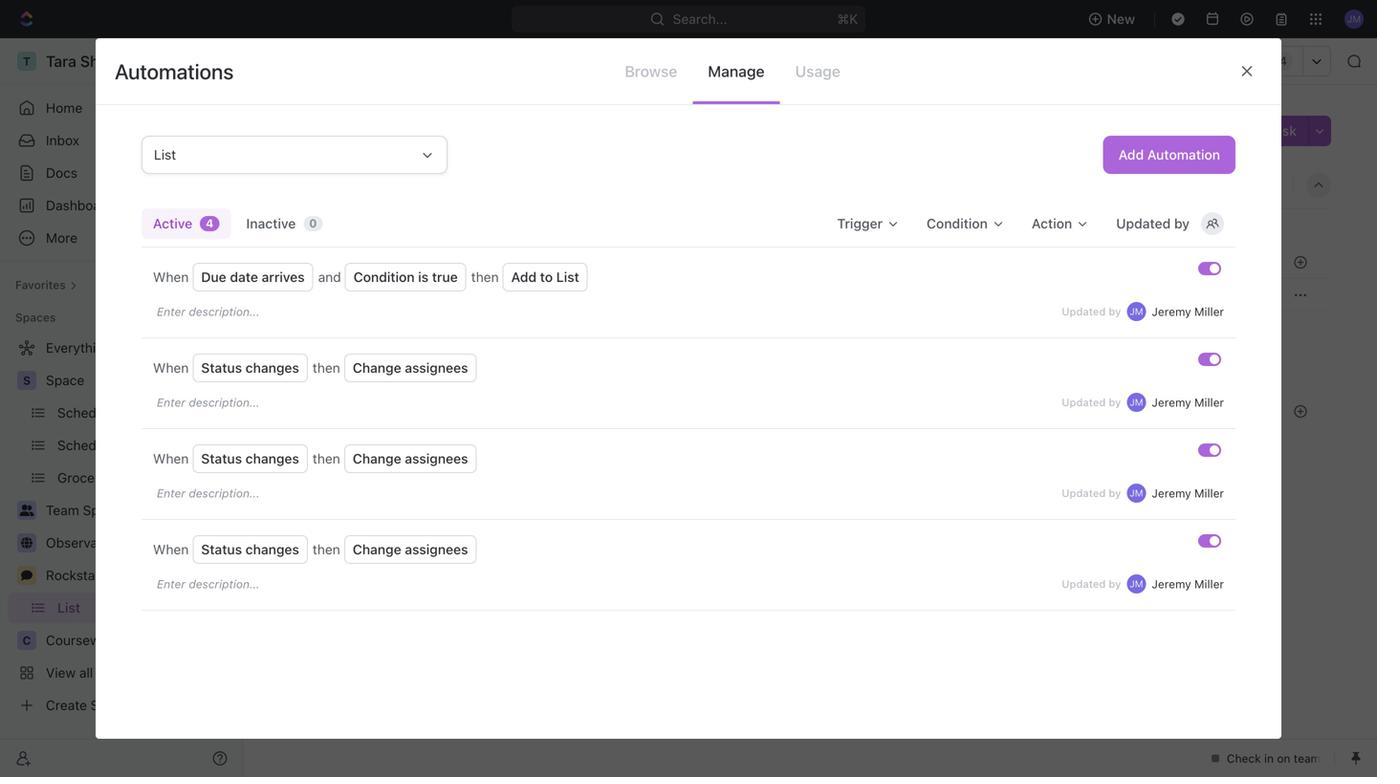 Task type: locate. For each thing, give the bounding box(es) containing it.
action
[[1032, 216, 1072, 231]]

1 change assignees from the top
[[353, 360, 468, 376]]

1 horizontal spatial condition
[[927, 216, 988, 231]]

board
[[315, 177, 352, 193]]

3 description... from the top
[[189, 487, 260, 500]]

then
[[471, 269, 499, 285], [313, 360, 340, 376], [313, 451, 340, 467], [313, 542, 340, 558]]

changes
[[246, 360, 299, 376], [246, 451, 299, 467], [246, 542, 299, 558]]

1 horizontal spatial add task button
[[1228, 116, 1309, 146]]

list up board "link"
[[290, 114, 340, 146]]

3 changes from the top
[[246, 542, 299, 558]]

0 horizontal spatial add task
[[343, 436, 400, 452]]

2 jeremy from the top
[[1152, 396, 1192, 409]]

1 vertical spatial 4
[[206, 217, 214, 230]]

1 assignees from the top
[[405, 360, 468, 376]]

0 vertical spatial assignees
[[405, 360, 468, 376]]

1 horizontal spatial automations
[[1188, 53, 1268, 69]]

4 when from the top
[[153, 542, 189, 558]]

tree containing space
[[8, 333, 235, 721]]

1 horizontal spatial 4
[[1280, 54, 1287, 68]]

0 vertical spatial changes
[[246, 360, 299, 376]]

0 vertical spatial status
[[201, 360, 242, 376]]

1 jeremy from the top
[[1152, 305, 1192, 319]]

4 jm from the top
[[1130, 579, 1144, 590]]

list down home link
[[154, 147, 176, 163]]

2 vertical spatial assignees
[[405, 542, 468, 558]]

2 change from the top
[[353, 451, 401, 467]]

0 vertical spatial status changes
[[201, 360, 299, 376]]

comment image
[[21, 570, 33, 582]]

2 vertical spatial changes
[[246, 542, 299, 558]]

1 vertical spatial assignees
[[405, 451, 468, 467]]

1 horizontal spatial add task
[[1239, 123, 1297, 139]]

customize
[[1215, 177, 1282, 193]]

space
[[46, 373, 84, 388]]

add left automation
[[1119, 147, 1144, 163]]

tree inside the sidebar navigation
[[8, 333, 235, 721]]

by
[[1175, 216, 1190, 231], [1109, 306, 1121, 318], [1109, 396, 1121, 409], [1109, 487, 1121, 500], [1109, 578, 1121, 591]]

when
[[153, 269, 189, 285], [153, 360, 189, 376], [153, 451, 189, 467], [153, 542, 189, 558]]

due
[[201, 269, 226, 285]]

2 vertical spatial change assignees
[[353, 542, 468, 558]]

active
[[153, 216, 192, 231]]

miller
[[1195, 305, 1224, 319], [1195, 396, 1224, 409], [1195, 487, 1224, 500], [1195, 578, 1224, 591]]

1 horizontal spatial task
[[1268, 123, 1297, 139]]

add task button down the open
[[335, 433, 408, 456]]

add to list
[[511, 269, 579, 285]]

action button
[[1021, 209, 1101, 239]]

condition inside condition button
[[927, 216, 988, 231]]

jm
[[1130, 306, 1144, 317], [1130, 397, 1144, 408], [1130, 488, 1144, 499], [1130, 579, 1144, 590]]

change
[[353, 360, 401, 376], [353, 451, 401, 467], [353, 542, 401, 558]]

⌘k
[[837, 11, 858, 27]]

0 down board "link"
[[309, 217, 317, 230]]

trigger
[[837, 216, 883, 231]]

list link
[[384, 172, 411, 199]]

3 miller from the top
[[1195, 487, 1224, 500]]

status changes
[[201, 360, 299, 376], [201, 451, 299, 467], [201, 542, 299, 558]]

0 vertical spatial add task
[[1239, 123, 1297, 139]]

4 description... from the top
[[189, 578, 260, 591]]

1 jm from the top
[[1130, 306, 1144, 317]]

home link
[[8, 93, 235, 123]]

0 vertical spatial change assignees
[[353, 360, 468, 376]]

4 enter description... from the top
[[157, 578, 260, 591]]

updated by jm jeremy miller
[[1062, 305, 1224, 319], [1062, 396, 1224, 409], [1062, 487, 1224, 500], [1062, 578, 1224, 591]]

condition button
[[915, 209, 1017, 239]]

status
[[201, 360, 242, 376], [201, 451, 242, 467], [201, 542, 242, 558]]

change assignees
[[353, 360, 468, 376], [353, 451, 468, 467], [353, 542, 468, 558]]

condition button
[[915, 209, 1017, 239]]

1 when from the top
[[153, 269, 189, 285]]

2 vertical spatial status
[[201, 542, 242, 558]]

condition
[[927, 216, 988, 231], [354, 269, 415, 285]]

1 miller from the top
[[1195, 305, 1224, 319]]

dashboards link
[[8, 190, 235, 221]]

2 enter description... from the top
[[157, 396, 260, 409]]

condition right trigger button
[[927, 216, 988, 231]]

list button
[[142, 136, 448, 174]]

new button
[[1081, 4, 1147, 34]]

arrives
[[262, 269, 305, 285]]

1 vertical spatial status changes
[[201, 451, 299, 467]]

0 vertical spatial condition
[[927, 216, 988, 231]]

0 vertical spatial 0
[[309, 217, 317, 230]]

2 status from the top
[[201, 451, 242, 467]]

rockstar link
[[46, 561, 231, 591]]

action button
[[1021, 209, 1101, 239]]

1 vertical spatial task
[[372, 436, 400, 452]]

condition for condition is true
[[354, 269, 415, 285]]

3 change assignees from the top
[[353, 542, 468, 558]]

0 right the open
[[369, 374, 376, 388]]

3 when from the top
[[153, 451, 189, 467]]

0 horizontal spatial 4
[[206, 217, 214, 230]]

0 vertical spatial change
[[353, 360, 401, 376]]

1 vertical spatial changes
[[246, 451, 299, 467]]

0 vertical spatial 4
[[1280, 54, 1287, 68]]

description...
[[189, 305, 260, 319], [189, 396, 260, 409], [189, 487, 260, 500], [189, 578, 260, 591]]

tree
[[8, 333, 235, 721]]

1 horizontal spatial 0
[[369, 374, 376, 388]]

add task button up customize
[[1228, 116, 1309, 146]]

trigger button
[[826, 209, 912, 239]]

trigger button
[[826, 209, 912, 239]]

1 vertical spatial status
[[201, 451, 242, 467]]

trap
[[343, 287, 372, 303]]

open
[[315, 374, 347, 388]]

2 when from the top
[[153, 360, 189, 376]]

0 vertical spatial task
[[1268, 123, 1297, 139]]

3 enter description... from the top
[[157, 487, 260, 500]]

2 status changes from the top
[[201, 451, 299, 467]]

dashboards
[[46, 198, 120, 213]]

list right "board"
[[388, 177, 411, 193]]

inbox link
[[8, 125, 235, 156]]

add
[[1239, 123, 1264, 139], [1119, 147, 1144, 163], [511, 269, 537, 285], [343, 436, 368, 452]]

2 vertical spatial status changes
[[201, 542, 299, 558]]

0 horizontal spatial condition
[[354, 269, 415, 285]]

add task
[[1239, 123, 1297, 139], [343, 436, 400, 452]]

1 vertical spatial add task button
[[335, 433, 408, 456]]

0 horizontal spatial add task button
[[335, 433, 408, 456]]

2 enter from the top
[[157, 396, 186, 409]]

enter description...
[[157, 305, 260, 319], [157, 396, 260, 409], [157, 487, 260, 500], [157, 578, 260, 591]]

add task button
[[1228, 116, 1309, 146], [335, 433, 408, 456]]

2 vertical spatial change
[[353, 542, 401, 558]]

jeremy
[[1152, 305, 1192, 319], [1152, 396, 1192, 409], [1152, 487, 1192, 500], [1152, 578, 1192, 591]]

sidebar navigation
[[0, 38, 244, 778]]

condition up the trap
[[354, 269, 415, 285]]

add task up customize
[[1239, 123, 1297, 139]]

add task down the open
[[343, 436, 400, 452]]

1 vertical spatial change
[[353, 451, 401, 467]]

4 updated by jm jeremy miller from the top
[[1062, 578, 1224, 591]]

automations
[[1188, 53, 1268, 69], [115, 59, 234, 84]]

inbox
[[46, 132, 79, 148]]

0
[[309, 217, 317, 230], [369, 374, 376, 388]]

s
[[23, 374, 31, 387]]

1 vertical spatial change assignees
[[353, 451, 468, 467]]

task
[[1268, 123, 1297, 139], [372, 436, 400, 452]]

enter
[[157, 305, 186, 319], [157, 396, 186, 409], [157, 487, 186, 500], [157, 578, 186, 591]]

search...
[[673, 11, 727, 27]]

updated
[[1116, 216, 1171, 231], [1062, 306, 1106, 318], [1062, 396, 1106, 409], [1062, 487, 1106, 500], [1062, 578, 1106, 591]]

1 vertical spatial condition
[[354, 269, 415, 285]]

1 description... from the top
[[189, 305, 260, 319]]

1 status from the top
[[201, 360, 242, 376]]

4
[[1280, 54, 1287, 68], [206, 217, 214, 230]]

favorites
[[15, 278, 66, 292]]

list inside list link
[[388, 177, 411, 193]]

favorites button
[[8, 274, 85, 297]]

updated by button
[[1105, 209, 1236, 239]]

date
[[230, 269, 258, 285]]

assignees
[[405, 360, 468, 376], [405, 451, 468, 467], [405, 542, 468, 558]]

list
[[290, 114, 340, 146], [154, 147, 176, 163], [388, 177, 411, 193], [556, 269, 579, 285]]

1 vertical spatial 0
[[369, 374, 376, 388]]



Task type: vqa. For each thing, say whether or not it's contained in the screenshot.
1st Enter from the top of the page
yes



Task type: describe. For each thing, give the bounding box(es) containing it.
by inside updated by button
[[1175, 216, 1190, 231]]

add automation button
[[1104, 136, 1236, 174]]

add inside button
[[1119, 147, 1144, 163]]

2 miller from the top
[[1195, 396, 1224, 409]]

3 enter from the top
[[157, 487, 186, 500]]

browse
[[625, 62, 678, 80]]

1 change from the top
[[353, 360, 401, 376]]

0 horizontal spatial 0
[[309, 217, 317, 230]]

customize button
[[1190, 172, 1287, 199]]

1 enter description... from the top
[[157, 305, 260, 319]]

3 change from the top
[[353, 542, 401, 558]]

4 jeremy from the top
[[1152, 578, 1192, 591]]

0 vertical spatial add task button
[[1228, 116, 1309, 146]]

automation
[[1148, 147, 1221, 163]]

is
[[418, 269, 429, 285]]

1 changes from the top
[[246, 360, 299, 376]]

3 assignees from the top
[[405, 542, 468, 558]]

2 jm from the top
[[1130, 397, 1144, 408]]

0 horizontal spatial task
[[372, 436, 400, 452]]

3 updated by jm jeremy miller from the top
[[1062, 487, 1224, 500]]

1 updated by jm jeremy miller from the top
[[1062, 305, 1224, 319]]

and
[[318, 269, 341, 285]]

1 status changes from the top
[[201, 360, 299, 376]]

4 miller from the top
[[1195, 578, 1224, 591]]

1 vertical spatial add task
[[343, 436, 400, 452]]

condition for condition
[[927, 216, 988, 231]]

add up customize
[[1239, 123, 1264, 139]]

due date arrives
[[201, 269, 305, 285]]

add automation
[[1119, 147, 1221, 163]]

board link
[[311, 172, 352, 199]]

usage
[[795, 62, 841, 80]]

2 updated by jm jeremy miller from the top
[[1062, 396, 1224, 409]]

1 enter from the top
[[157, 305, 186, 319]]

condition is true
[[354, 269, 458, 285]]

2 description... from the top
[[189, 396, 260, 409]]

updated by button
[[1105, 209, 1236, 239]]

updated inside button
[[1116, 216, 1171, 231]]

3 status changes from the top
[[201, 542, 299, 558]]

4 enter from the top
[[157, 578, 186, 591]]

2 assignees from the top
[[405, 451, 468, 467]]

2 changes from the top
[[246, 451, 299, 467]]

manage
[[708, 62, 765, 80]]

3 jm from the top
[[1130, 488, 1144, 499]]

updated by
[[1116, 216, 1190, 231]]

docs link
[[8, 158, 235, 188]]

trap link
[[339, 281, 807, 309]]

new
[[1107, 11, 1135, 27]]

pending
[[315, 225, 367, 239]]

spaces
[[15, 311, 56, 324]]

home
[[46, 100, 82, 116]]

to
[[540, 269, 553, 285]]

list right to at the top
[[556, 269, 579, 285]]

3 status from the top
[[201, 542, 242, 558]]

space, , element
[[17, 371, 36, 390]]

add left to at the top
[[511, 269, 537, 285]]

3 jeremy from the top
[[1152, 487, 1192, 500]]

inactive
[[246, 216, 296, 231]]

rockstar
[[46, 568, 100, 583]]

add down the open
[[343, 436, 368, 452]]

0 horizontal spatial automations
[[115, 59, 234, 84]]

2 change assignees from the top
[[353, 451, 468, 467]]

true
[[432, 269, 458, 285]]

space link
[[46, 365, 231, 396]]

docs
[[46, 165, 77, 181]]

list inside list dropdown button
[[154, 147, 176, 163]]



